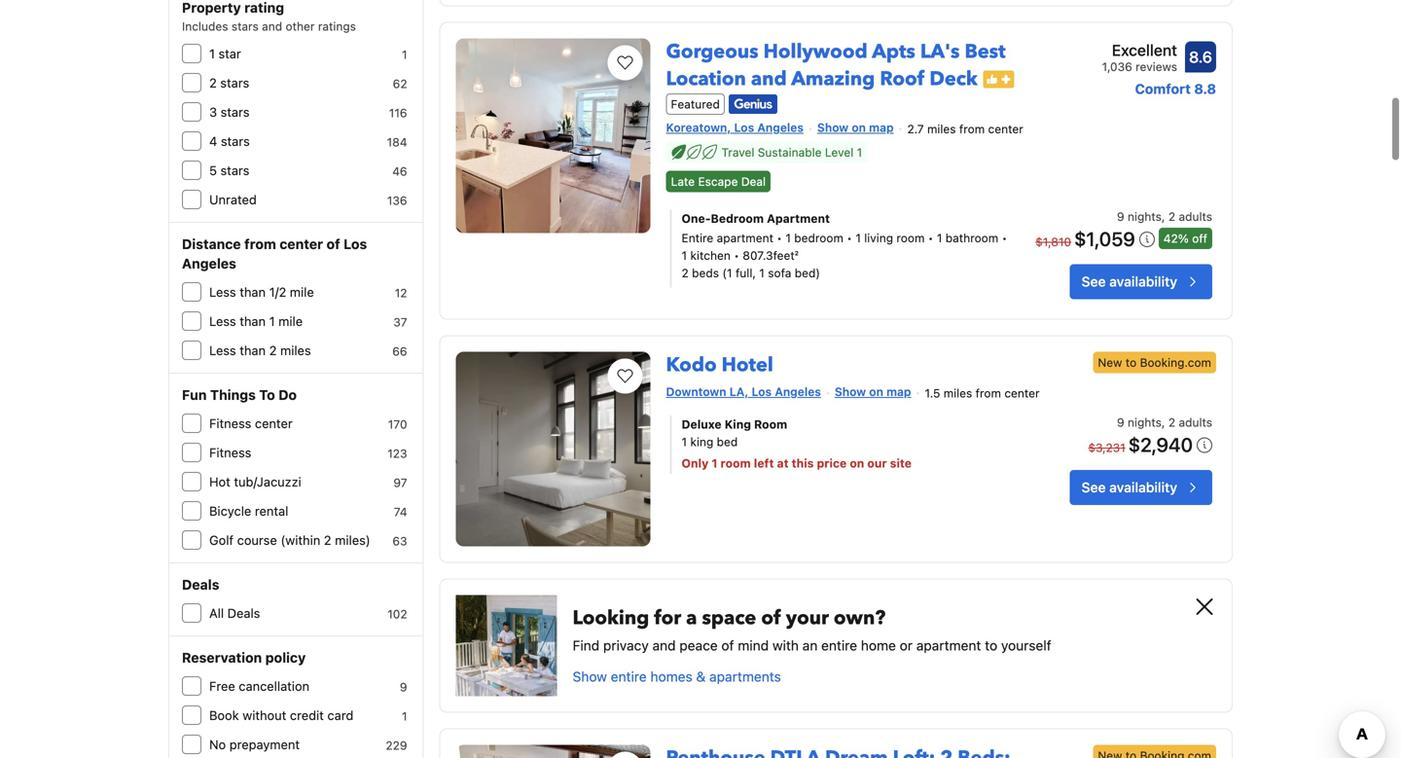 Task type: locate. For each thing, give the bounding box(es) containing it.
0 vertical spatial less
[[209, 285, 236, 299]]

37
[[393, 315, 407, 329]]

12
[[395, 286, 407, 300]]

2 fitness from the top
[[209, 445, 251, 460]]

miles for downtown la, los angeles
[[944, 386, 973, 400]]

3 less from the top
[[209, 343, 236, 358]]

stars for 5
[[220, 163, 250, 178]]

1 vertical spatial adults
[[1179, 416, 1213, 429]]

1 vertical spatial show on map
[[835, 385, 911, 399]]

9 nights , 2 adults up 42%
[[1117, 210, 1213, 223]]

$3,231
[[1088, 441, 1126, 454]]

0 vertical spatial from
[[960, 122, 985, 136]]

deck
[[930, 66, 978, 93]]

on left the our
[[850, 456, 865, 470]]

map for 1.5 miles from center
[[887, 385, 911, 399]]

0 vertical spatial of
[[327, 236, 340, 252]]

1 horizontal spatial room
[[897, 231, 925, 245]]

2.7 miles from center
[[908, 122, 1024, 136]]

1 vertical spatial see availability
[[1082, 479, 1178, 495]]

0 horizontal spatial to
[[985, 638, 998, 654]]

deluxe king room link
[[682, 416, 1011, 433]]

1 vertical spatial 9 nights , 2 adults
[[1117, 416, 1213, 429]]

0 vertical spatial than
[[240, 285, 266, 299]]

1 horizontal spatial of
[[722, 638, 734, 654]]

stars right 5
[[220, 163, 250, 178]]

1 horizontal spatial to
[[1126, 356, 1137, 369]]

42%
[[1164, 232, 1189, 245]]

0 vertical spatial see availability
[[1082, 274, 1178, 290]]

0 vertical spatial see
[[1082, 274, 1106, 290]]

to right new at the right of page
[[1126, 356, 1137, 369]]

0 vertical spatial angeles
[[758, 121, 804, 134]]

less down less than 1 mile
[[209, 343, 236, 358]]

find
[[573, 638, 600, 654]]

to
[[259, 387, 275, 403]]

see availability link down 42%
[[1070, 264, 1213, 299]]

level
[[825, 145, 854, 159]]

yourself
[[1001, 638, 1052, 654]]

angeles down distance
[[182, 255, 236, 272]]

1 horizontal spatial entire
[[821, 638, 857, 654]]

amazing
[[792, 66, 875, 93]]

center right "1.5"
[[1005, 386, 1040, 400]]

66
[[392, 345, 407, 358]]

0 vertical spatial 9 nights , 2 adults
[[1117, 210, 1213, 223]]

miles)
[[335, 533, 371, 547]]

0 horizontal spatial room
[[721, 456, 751, 470]]

9 nights , 2 adults up $2,940
[[1117, 416, 1213, 429]]

fitness for fitness center
[[209, 416, 251, 431]]

2 vertical spatial show
[[573, 669, 607, 685]]

0 vertical spatial availability
[[1110, 274, 1178, 290]]

• left bathroom
[[928, 231, 934, 245]]

1 vertical spatial apartment
[[917, 638, 981, 654]]

fitness down things
[[209, 416, 251, 431]]

1 vertical spatial angeles
[[182, 255, 236, 272]]

9 for $2,940
[[1117, 416, 1125, 429]]

1 see availability link from the top
[[1070, 264, 1213, 299]]

0 vertical spatial 9
[[1117, 210, 1125, 223]]

2 adults from the top
[[1179, 416, 1213, 429]]

a
[[686, 605, 697, 632]]

fitness
[[209, 416, 251, 431], [209, 445, 251, 460]]

0 vertical spatial map
[[869, 121, 894, 134]]

1 vertical spatial nights
[[1128, 416, 1162, 429]]

see availability for $2,940
[[1082, 479, 1178, 495]]

1 vertical spatial availability
[[1110, 479, 1178, 495]]

and down for
[[653, 638, 676, 654]]

2 down less than 1 mile
[[269, 343, 277, 358]]

2 see availability from the top
[[1082, 479, 1178, 495]]

policy
[[265, 650, 306, 666]]

show on map up deluxe king room link on the bottom of the page
[[835, 385, 911, 399]]

show on map
[[817, 121, 894, 134], [835, 385, 911, 399]]

show up deluxe king room link on the bottom of the page
[[835, 385, 866, 399]]

9 for $1,059
[[1117, 210, 1125, 223]]

stars
[[231, 19, 259, 33], [220, 75, 249, 90], [221, 105, 250, 119], [221, 134, 250, 148], [220, 163, 250, 178]]

show on map up level
[[817, 121, 894, 134]]

site
[[890, 456, 912, 470]]

1 horizontal spatial deals
[[227, 606, 260, 620]]

2 less from the top
[[209, 314, 236, 328]]

new
[[1098, 356, 1123, 369]]

show down 'find'
[[573, 669, 607, 685]]

miles up do
[[280, 343, 311, 358]]

1 left star
[[209, 46, 215, 61]]

2 vertical spatial 9
[[400, 680, 407, 694]]

homes
[[651, 669, 693, 685]]

1 than from the top
[[240, 285, 266, 299]]

1 vertical spatial and
[[751, 66, 787, 93]]

0 vertical spatial apartment
[[717, 231, 774, 245]]

availability down $2,940
[[1110, 479, 1178, 495]]

golf course (within 2 miles)
[[209, 533, 371, 547]]

all deals
[[209, 606, 260, 620]]

miles right 2.7
[[927, 122, 956, 136]]

2 vertical spatial los
[[752, 385, 772, 399]]

2 left miles)
[[324, 533, 331, 547]]

mile down 1/2
[[279, 314, 303, 328]]

center
[[988, 122, 1024, 136], [280, 236, 323, 252], [1005, 386, 1040, 400], [255, 416, 293, 431]]

2 vertical spatial from
[[976, 386, 1001, 400]]

on up level
[[852, 121, 866, 134]]

apts
[[872, 39, 916, 65]]

0 horizontal spatial entire
[[611, 669, 647, 685]]

1 down entire
[[682, 249, 687, 262]]

angeles up 'room'
[[775, 385, 821, 399]]

1 vertical spatial on
[[869, 385, 884, 399]]

see availability down $3,231
[[1082, 479, 1178, 495]]

1 vertical spatial see availability link
[[1070, 470, 1213, 505]]

map left 2.7
[[869, 121, 894, 134]]

1 nights from the top
[[1128, 210, 1162, 223]]

9 up $3,231
[[1117, 416, 1125, 429]]

escape
[[698, 175, 738, 188]]

mile for less than 1/2 mile
[[290, 285, 314, 299]]

9 up 229
[[400, 680, 407, 694]]

2 vertical spatial than
[[240, 343, 266, 358]]

tub/jacuzzi
[[234, 474, 301, 489]]

room down bed
[[721, 456, 751, 470]]

1 availability from the top
[[1110, 274, 1178, 290]]

on up deluxe king room link on the bottom of the page
[[869, 385, 884, 399]]

room inside deluxe king room 1 king bed only 1 room left at this price on our site
[[721, 456, 751, 470]]

entire down privacy
[[611, 669, 647, 685]]

fun things to do
[[182, 387, 297, 403]]

1 see availability from the top
[[1082, 274, 1178, 290]]

show up level
[[817, 121, 849, 134]]

9 nights , 2 adults for $1,059
[[1117, 210, 1213, 223]]

• down "one-bedroom apartment" link at the top of the page
[[847, 231, 852, 245]]

1 vertical spatial entire
[[611, 669, 647, 685]]

• up full,
[[734, 249, 740, 262]]

0 horizontal spatial apartment
[[717, 231, 774, 245]]

•
[[777, 231, 782, 245], [847, 231, 852, 245], [928, 231, 934, 245], [1002, 231, 1008, 245], [734, 249, 740, 262]]

, for $1,059
[[1162, 210, 1165, 223]]

than up less than 2 miles
[[240, 314, 266, 328]]

miles for koreatown, los angeles
[[927, 122, 956, 136]]

2 9 nights , 2 adults from the top
[[1117, 416, 1213, 429]]

fitness center
[[209, 416, 293, 431]]

miles right "1.5"
[[944, 386, 973, 400]]

see availability for $1,059
[[1082, 274, 1178, 290]]

center down this property is part of our preferred plus program. it's committed to providing outstanding service and excellent value. it'll pay us a higher commission if you make a booking. icon
[[988, 122, 1024, 136]]

0 vertical spatial entire
[[821, 638, 857, 654]]

show entire homes & apartments
[[573, 669, 781, 685]]

reservation
[[182, 650, 262, 666]]

0 horizontal spatial deals
[[182, 577, 219, 593]]

1 down 1/2
[[269, 314, 275, 328]]

other
[[286, 19, 315, 33]]

center up 1/2
[[280, 236, 323, 252]]

deals right all
[[227, 606, 260, 620]]

1 horizontal spatial apartment
[[917, 638, 981, 654]]

bedroom
[[711, 212, 764, 225]]

deluxe king room 1 king bed only 1 room left at this price on our site
[[682, 417, 912, 470]]

see for $2,940
[[1082, 479, 1106, 495]]

1 fitness from the top
[[209, 416, 251, 431]]

than down less than 1 mile
[[240, 343, 266, 358]]

1 vertical spatial ,
[[1162, 416, 1165, 429]]

1 vertical spatial see
[[1082, 479, 1106, 495]]

1 horizontal spatial and
[[653, 638, 676, 654]]

apartment down bedroom
[[717, 231, 774, 245]]

king
[[690, 435, 714, 449]]

credit
[[290, 708, 324, 723]]

less
[[209, 285, 236, 299], [209, 314, 236, 328], [209, 343, 236, 358]]

1 left bathroom
[[937, 231, 942, 245]]

than
[[240, 285, 266, 299], [240, 314, 266, 328], [240, 343, 266, 358]]

and down hollywood
[[751, 66, 787, 93]]

mile right 1/2
[[290, 285, 314, 299]]

1 vertical spatial of
[[761, 605, 781, 632]]

room right living
[[897, 231, 925, 245]]

see availability link down $2,940
[[1070, 470, 1213, 505]]

stars right 4
[[221, 134, 250, 148]]

2 vertical spatial miles
[[944, 386, 973, 400]]

from right "1.5"
[[976, 386, 1001, 400]]

0 vertical spatial adults
[[1179, 210, 1213, 223]]

la,
[[730, 385, 749, 399]]

deals
[[182, 577, 219, 593], [227, 606, 260, 620]]

2 horizontal spatial and
[[751, 66, 787, 93]]

0 vertical spatial ,
[[1162, 210, 1165, 223]]

angeles up sustainable
[[758, 121, 804, 134]]

0 vertical spatial miles
[[927, 122, 956, 136]]

unrated
[[209, 192, 257, 207]]

less for less than 1 mile
[[209, 314, 236, 328]]

kodo hotel link
[[666, 344, 774, 379]]

1 vertical spatial 9
[[1117, 416, 1125, 429]]

0 vertical spatial show on map
[[817, 121, 894, 134]]

availability for $1,059
[[1110, 274, 1178, 290]]

left
[[754, 456, 774, 470]]

0 vertical spatial mile
[[290, 285, 314, 299]]

nights for $2,940
[[1128, 416, 1162, 429]]

availability down 42%
[[1110, 274, 1178, 290]]

2 horizontal spatial of
[[761, 605, 781, 632]]

2 left beds on the top
[[682, 266, 689, 280]]

show
[[817, 121, 849, 134], [835, 385, 866, 399], [573, 669, 607, 685]]

stars right 3
[[221, 105, 250, 119]]

9
[[1117, 210, 1125, 223], [1117, 416, 1125, 429], [400, 680, 407, 694]]

distance
[[182, 236, 241, 252]]

nights up $2,940
[[1128, 416, 1162, 429]]

1 vertical spatial mile
[[279, 314, 303, 328]]

to inside looking for a space of your own? find privacy and peace of mind with an entire home or apartment to yourself
[[985, 638, 998, 654]]

genius discounts available at this property. image
[[729, 94, 777, 114], [729, 94, 777, 114]]

2 , from the top
[[1162, 416, 1165, 429]]

0 vertical spatial on
[[852, 121, 866, 134]]

less up less than 2 miles
[[209, 314, 236, 328]]

1 vertical spatial los
[[344, 236, 367, 252]]

apartment right the or
[[917, 638, 981, 654]]

1 vertical spatial show
[[835, 385, 866, 399]]

3 stars
[[209, 105, 250, 119]]

0 vertical spatial and
[[262, 19, 282, 33]]

map left "1.5"
[[887, 385, 911, 399]]

1 up 62
[[402, 48, 407, 61]]

4
[[209, 134, 217, 148]]

,
[[1162, 210, 1165, 223], [1162, 416, 1165, 429]]

or
[[900, 638, 913, 654]]

scored 8.6 element
[[1185, 42, 1217, 73]]

1 , from the top
[[1162, 210, 1165, 223]]

less up less than 1 mile
[[209, 285, 236, 299]]

see availability down $1,059
[[1082, 274, 1178, 290]]

less for less than 2 miles
[[209, 343, 236, 358]]

show inside button
[[573, 669, 607, 685]]

hotel
[[722, 352, 774, 379]]

this property is part of our preferred plus program. it's committed to providing outstanding service and excellent value. it'll pay us a higher commission if you make a booking. image
[[984, 70, 1015, 88]]

62
[[393, 77, 407, 91]]

fitness up hot on the bottom left
[[209, 445, 251, 460]]

0 vertical spatial nights
[[1128, 210, 1162, 223]]

1 vertical spatial map
[[887, 385, 911, 399]]

stars down star
[[220, 75, 249, 90]]

see down $3,231
[[1082, 479, 1106, 495]]

1 vertical spatial to
[[985, 638, 998, 654]]

see for $1,059
[[1082, 274, 1106, 290]]

this
[[792, 456, 814, 470]]

for
[[654, 605, 681, 632]]

0 horizontal spatial of
[[327, 236, 340, 252]]

than for 1
[[240, 314, 266, 328]]

• right bathroom
[[1002, 231, 1008, 245]]

2 up 42%
[[1169, 210, 1176, 223]]

to left yourself
[[985, 638, 998, 654]]

9 up $1,059
[[1117, 210, 1125, 223]]

2 vertical spatial and
[[653, 638, 676, 654]]

1 vertical spatial less
[[209, 314, 236, 328]]

looking for a space of your own? find privacy and peace of mind with an entire home or apartment to yourself
[[573, 605, 1052, 654]]

1 vertical spatial than
[[240, 314, 266, 328]]

koreatown,
[[666, 121, 731, 134]]

less for less than 1/2 mile
[[209, 285, 236, 299]]

show on map for 2.7 miles from center
[[817, 121, 894, 134]]

from inside distance from center of los angeles
[[244, 236, 276, 252]]

home
[[861, 638, 896, 654]]

apartment inside looking for a space of your own? find privacy and peace of mind with an entire home or apartment to yourself
[[917, 638, 981, 654]]

see down $1,059
[[1082, 274, 1106, 290]]

adults for $1,059
[[1179, 210, 1213, 223]]

our
[[868, 456, 887, 470]]

one-bedroom apartment link
[[682, 210, 1011, 227]]

42% off
[[1164, 232, 1208, 245]]

see availability link for $1,059
[[1070, 264, 1213, 299]]

, up $2,940
[[1162, 416, 1165, 429]]

2 vertical spatial on
[[850, 456, 865, 470]]

, up 42%
[[1162, 210, 1165, 223]]

stars up star
[[231, 19, 259, 33]]

2 nights from the top
[[1128, 416, 1162, 429]]

2 than from the top
[[240, 314, 266, 328]]

(1
[[723, 266, 732, 280]]

1 vertical spatial fitness
[[209, 445, 251, 460]]

travel sustainable level 1
[[722, 145, 862, 159]]

1 9 nights , 2 adults from the top
[[1117, 210, 1213, 223]]

from for koreatown, los angeles
[[960, 122, 985, 136]]

4 stars
[[209, 134, 250, 148]]

map for 2.7 miles from center
[[869, 121, 894, 134]]

deals up all
[[182, 577, 219, 593]]

1/2
[[269, 285, 286, 299]]

2 availability from the top
[[1110, 479, 1178, 495]]

0 vertical spatial fitness
[[209, 416, 251, 431]]

center down to
[[255, 416, 293, 431]]

entire inside looking for a space of your own? find privacy and peace of mind with an entire home or apartment to yourself
[[821, 638, 857, 654]]

0 vertical spatial to
[[1126, 356, 1137, 369]]

1 see from the top
[[1082, 274, 1106, 290]]

kodo hotel image
[[456, 352, 651, 547]]

entire right an
[[821, 638, 857, 654]]

1 right only
[[712, 456, 718, 470]]

excellent element
[[1102, 39, 1178, 62]]

1 vertical spatial room
[[721, 456, 751, 470]]

than left 1/2
[[240, 285, 266, 299]]

1 adults from the top
[[1179, 210, 1213, 223]]

3 than from the top
[[240, 343, 266, 358]]

from up less than 1/2 mile
[[244, 236, 276, 252]]

0 vertical spatial see availability link
[[1070, 264, 1213, 299]]

excellent 1,036 reviews
[[1102, 41, 1178, 74]]

adults up $2,940
[[1179, 416, 1213, 429]]

your
[[786, 605, 829, 632]]

1 vertical spatial from
[[244, 236, 276, 252]]

distance from center of los angeles
[[182, 236, 367, 272]]

from down deck
[[960, 122, 985, 136]]

0 vertical spatial room
[[897, 231, 925, 245]]

1 less from the top
[[209, 285, 236, 299]]

see availability link
[[1070, 264, 1213, 299], [1070, 470, 1213, 505]]

2 see availability link from the top
[[1070, 470, 1213, 505]]

2 see from the top
[[1082, 479, 1106, 495]]

0 vertical spatial show
[[817, 121, 849, 134]]

2 vertical spatial less
[[209, 343, 236, 358]]

adults up "off" at the right top
[[1179, 210, 1213, 223]]

and left other
[[262, 19, 282, 33]]

nights up $1,059
[[1128, 210, 1162, 223]]



Task type: describe. For each thing, give the bounding box(es) containing it.
no prepayment
[[209, 737, 300, 752]]

and inside looking for a space of your own? find privacy and peace of mind with an entire home or apartment to yourself
[[653, 638, 676, 654]]

kodo hotel
[[666, 352, 774, 379]]

reservation policy
[[182, 650, 306, 666]]

rental
[[255, 504, 288, 518]]

on for 1.5
[[869, 385, 884, 399]]

of inside distance from center of los angeles
[[327, 236, 340, 252]]

adults for $2,940
[[1179, 416, 1213, 429]]

things
[[210, 387, 256, 403]]

hot
[[209, 474, 230, 489]]

with
[[773, 638, 799, 654]]

late escape deal
[[671, 175, 766, 188]]

hollywood
[[764, 39, 868, 65]]

looking for a space of your own? image
[[456, 595, 557, 696]]

(within
[[281, 533, 320, 547]]

all
[[209, 606, 224, 620]]

102
[[388, 607, 407, 621]]

stars for 2
[[220, 75, 249, 90]]

1.5 miles from center
[[925, 386, 1040, 400]]

free cancellation
[[209, 679, 310, 693]]

booking.com
[[1140, 356, 1212, 369]]

1 vertical spatial deals
[[227, 606, 260, 620]]

center inside distance from center of los angeles
[[280, 236, 323, 252]]

2 up $2,940
[[1169, 416, 1176, 429]]

116
[[389, 106, 407, 120]]

5 stars
[[209, 163, 250, 178]]

1 left king
[[682, 435, 687, 449]]

king
[[725, 417, 751, 431]]

2 up 3
[[209, 75, 217, 90]]

5
[[209, 163, 217, 178]]

2.7
[[908, 122, 924, 136]]

stars for includes
[[231, 19, 259, 33]]

170
[[388, 418, 407, 431]]

97
[[393, 476, 407, 490]]

3
[[209, 105, 217, 119]]

gorgeous hollywood apts la's best location and amazing roof deck link
[[666, 31, 1006, 93]]

deal
[[741, 175, 766, 188]]

golf
[[209, 533, 234, 547]]

63
[[393, 534, 407, 548]]

$2,940
[[1129, 433, 1193, 456]]

0 horizontal spatial and
[[262, 19, 282, 33]]

show for koreatown, los angeles
[[817, 121, 849, 134]]

1 left living
[[856, 231, 861, 245]]

1 right full,
[[759, 266, 765, 280]]

mile for less than 1 mile
[[279, 314, 303, 328]]

comfort 8.8
[[1135, 81, 1217, 97]]

1 right level
[[857, 145, 862, 159]]

136
[[387, 194, 407, 207]]

one-
[[682, 212, 711, 225]]

1 up 229
[[402, 709, 407, 723]]

fitness for fitness
[[209, 445, 251, 460]]

0 vertical spatial los
[[734, 121, 754, 134]]

entire inside button
[[611, 669, 647, 685]]

stars for 3
[[221, 105, 250, 119]]

807.3feet²
[[743, 249, 799, 262]]

reviews
[[1136, 60, 1178, 74]]

• up 807.3feet²
[[777, 231, 782, 245]]

than for 1/2
[[240, 285, 266, 299]]

at
[[777, 456, 789, 470]]

sofa
[[768, 266, 792, 280]]

184
[[387, 135, 407, 149]]

featured
[[671, 97, 720, 111]]

2 inside one-bedroom apartment entire apartment • 1 bedroom • 1 living room • 1 bathroom • 1 kitchen • 807.3feet² 2 beds (1 full, 1 sofa bed)
[[682, 266, 689, 280]]

1 star
[[209, 46, 241, 61]]

8.6
[[1189, 48, 1213, 66]]

fun
[[182, 387, 207, 403]]

includes
[[182, 19, 228, 33]]

from for downtown la, los angeles
[[976, 386, 1001, 400]]

gorgeous
[[666, 39, 759, 65]]

stars for 4
[[221, 134, 250, 148]]

apartment
[[767, 212, 830, 225]]

angeles inside distance from center of los angeles
[[182, 255, 236, 272]]

and inside gorgeous hollywood apts la's best location and amazing roof deck
[[751, 66, 787, 93]]

no
[[209, 737, 226, 752]]

book without credit card
[[209, 708, 354, 723]]

privacy
[[603, 638, 649, 654]]

1 vertical spatial miles
[[280, 343, 311, 358]]

without
[[243, 708, 286, 723]]

availability for $2,940
[[1110, 479, 1178, 495]]

do
[[278, 387, 297, 403]]

229
[[386, 739, 407, 752]]

price
[[817, 456, 847, 470]]

2 vertical spatial angeles
[[775, 385, 821, 399]]

late
[[671, 175, 695, 188]]

show for downtown la, los angeles
[[835, 385, 866, 399]]

downtown la, los angeles
[[666, 385, 821, 399]]

this property is part of our preferred plus program. it's committed to providing outstanding service and excellent value. it'll pay us a higher commission if you make a booking. image
[[984, 70, 1015, 88]]

nights for $1,059
[[1128, 210, 1162, 223]]

apartments
[[710, 669, 781, 685]]

2 vertical spatial of
[[722, 638, 734, 654]]

8.8
[[1194, 81, 1217, 97]]

full,
[[736, 266, 756, 280]]

bedroom
[[794, 231, 844, 245]]

gorgeous hollywood apts la's best location and amazing roof deck
[[666, 39, 1006, 93]]

book
[[209, 708, 239, 723]]

entire
[[682, 231, 714, 245]]

show on map for 1.5 miles from center
[[835, 385, 911, 399]]

9 nights , 2 adults for $2,940
[[1117, 416, 1213, 429]]

&
[[696, 669, 706, 685]]

, for $2,940
[[1162, 416, 1165, 429]]

deluxe
[[682, 417, 722, 431]]

koreatown, los angeles
[[666, 121, 804, 134]]

prepayment
[[229, 737, 300, 752]]

show entire homes & apartments button
[[573, 667, 781, 687]]

on for 2.7
[[852, 121, 866, 134]]

downtown
[[666, 385, 727, 399]]

living
[[864, 231, 893, 245]]

than for 2
[[240, 343, 266, 358]]

property group
[[439, 0, 1233, 6]]

gorgeous hollywood apts la's best location and amazing roof deck image
[[456, 39, 651, 233]]

off
[[1192, 232, 1208, 245]]

0 vertical spatial deals
[[182, 577, 219, 593]]

looking
[[573, 605, 649, 632]]

1.5
[[925, 386, 940, 400]]

one-bedroom apartment entire apartment • 1 bedroom • 1 living room • 1 bathroom • 1 kitchen • 807.3feet² 2 beds (1 full, 1 sofa bed)
[[682, 212, 1008, 280]]

see availability link for $2,940
[[1070, 470, 1213, 505]]

room
[[754, 417, 788, 431]]

1 down apartment
[[786, 231, 791, 245]]

an
[[803, 638, 818, 654]]

on inside deluxe king room 1 king bed only 1 room left at this price on our site
[[850, 456, 865, 470]]

room inside one-bedroom apartment entire apartment • 1 bedroom • 1 living room • 1 bathroom • 1 kitchen • 807.3feet² 2 beds (1 full, 1 sofa bed)
[[897, 231, 925, 245]]

includes stars and other ratings
[[182, 19, 356, 33]]

1,036
[[1102, 60, 1133, 74]]

cancellation
[[239, 679, 310, 693]]

la's
[[921, 39, 960, 65]]

apartment inside one-bedroom apartment entire apartment • 1 bedroom • 1 living room • 1 bathroom • 1 kitchen • 807.3feet² 2 beds (1 full, 1 sofa bed)
[[717, 231, 774, 245]]

los inside distance from center of los angeles
[[344, 236, 367, 252]]



Task type: vqa. For each thing, say whether or not it's contained in the screenshot.
Times.
no



